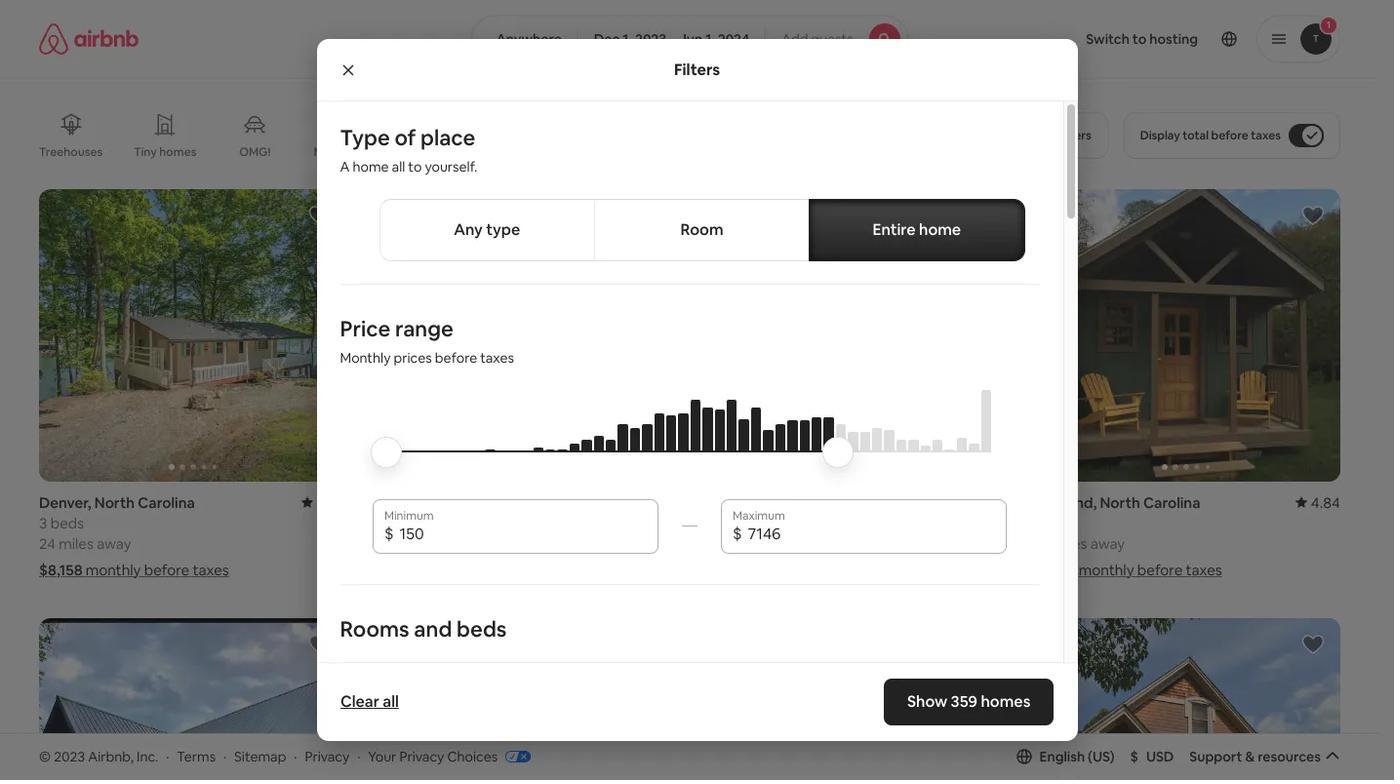 Task type: locate. For each thing, give the bounding box(es) containing it.
airbnb,
[[88, 748, 134, 765]]

3 away from the left
[[759, 534, 794, 553]]

1 vertical spatial show
[[907, 692, 948, 712]]

monthly
[[86, 561, 141, 579], [1079, 561, 1134, 579]]

taxes inside price range monthly prices before taxes
[[480, 349, 514, 367]]

carolina inside denver, north carolina 3 beds 24 miles away $8,158 monthly before taxes
[[138, 493, 195, 512]]

entire home
[[873, 220, 961, 240]]

beds down nebo, at the left of page
[[382, 514, 415, 532]]

before inside denver, north carolina 3 beds 24 miles away $8,158 monthly before taxes
[[144, 561, 189, 579]]

miles
[[59, 534, 94, 553], [387, 534, 422, 553], [721, 534, 756, 553], [1052, 534, 1087, 553]]

omg!
[[239, 144, 271, 160]]

monthly right $2,142
[[1079, 561, 1134, 579]]

85
[[1033, 534, 1049, 553]]

homes right 359 on the right bottom of page
[[981, 692, 1031, 712]]

north right denver,
[[94, 493, 135, 512]]

clear all
[[340, 692, 398, 712]]

carolina inside nebo, north carolina 9 beds 71 miles away
[[458, 493, 515, 512]]

$ text field
[[399, 525, 647, 544], [748, 525, 995, 544]]

4.92 out of 5 average rating image
[[302, 493, 347, 512]]

north right nebo, at the left of page
[[414, 493, 454, 512]]

taxes
[[1251, 128, 1281, 143], [480, 349, 514, 367], [193, 561, 229, 579], [1186, 561, 1222, 579]]

add guests
[[782, 30, 853, 48]]

add to wishlist: denver, north carolina image
[[308, 204, 331, 227]]

north
[[94, 493, 135, 512], [414, 493, 454, 512], [786, 493, 827, 512], [1100, 493, 1140, 512]]

add to wishlist: mooresville, north carolina image
[[970, 204, 994, 227]]

24 inside "mooresville, north carolina 8 beds 24 miles away"
[[701, 534, 718, 553]]

0 horizontal spatial monthly
[[86, 561, 141, 579]]

beds down mooresville,
[[713, 514, 747, 532]]

0 vertical spatial all
[[392, 158, 405, 176]]

anywhere button
[[472, 16, 578, 62]]

1 away from the left
[[97, 534, 131, 553]]

4 carolina from the left
[[1143, 493, 1200, 512]]

2 24 from the left
[[701, 534, 718, 553]]

all inside button
[[382, 692, 398, 712]]

and
[[414, 615, 452, 643]]

clear
[[340, 692, 379, 712]]

0 horizontal spatial home
[[353, 158, 389, 176]]

1 vertical spatial all
[[382, 692, 398, 712]]

your privacy choices link
[[368, 748, 531, 767]]

1 miles from the left
[[59, 534, 94, 553]]

show 359 homes
[[907, 692, 1031, 712]]

north right mooresville,
[[786, 493, 827, 512]]

2023 right ©
[[54, 748, 85, 765]]

0 horizontal spatial homes
[[159, 144, 196, 160]]

group containing national parks
[[39, 98, 1006, 174]]

show left 359 on the right bottom of page
[[907, 692, 948, 712]]

nebo, north carolina 9 beds 71 miles away
[[370, 493, 515, 553]]

entire home button
[[809, 199, 1025, 261]]

3
[[39, 514, 47, 532]]

carolina for newland, north carolina 1 bed 85 miles away $2,142 monthly before taxes
[[1143, 493, 1200, 512]]

miles for 3
[[59, 534, 94, 553]]

newland, north carolina 1 bed 85 miles away $2,142 monthly before taxes
[[1033, 493, 1222, 579]]

national
[[314, 144, 359, 160]]

0 vertical spatial show
[[645, 662, 680, 680]]

24
[[39, 534, 56, 553], [701, 534, 718, 553]]

privacy right the your
[[399, 748, 444, 765]]

north right newland,
[[1100, 493, 1140, 512]]

miles for 1
[[1052, 534, 1087, 553]]

–
[[669, 30, 676, 48]]

home right the a
[[353, 158, 389, 176]]

national parks
[[314, 144, 392, 160]]

24 down "8"
[[701, 534, 718, 553]]

away inside newland, north carolina 1 bed 85 miles away $2,142 monthly before taxes
[[1090, 534, 1125, 553]]

0 horizontal spatial show
[[645, 662, 680, 680]]

away
[[97, 534, 131, 553], [425, 534, 460, 553], [759, 534, 794, 553], [1090, 534, 1125, 553]]

show 359 homes link
[[884, 679, 1054, 726]]

add to wishlist: nebo, north carolina image
[[308, 633, 331, 656]]

0 horizontal spatial $
[[384, 524, 394, 544]]

tiny homes
[[134, 144, 196, 160]]

$8,158
[[39, 561, 82, 579]]

monthly inside newland, north carolina 1 bed 85 miles away $2,142 monthly before taxes
[[1079, 561, 1134, 579]]

miles for 8
[[721, 534, 756, 553]]

home inside entire home button
[[919, 220, 961, 240]]

away inside denver, north carolina 3 beds 24 miles away $8,158 monthly before taxes
[[97, 534, 131, 553]]

2 north from the left
[[414, 493, 454, 512]]

home inside type of place a home all to yourself.
[[353, 158, 389, 176]]

add
[[782, 30, 808, 48]]

miles inside nebo, north carolina 9 beds 71 miles away
[[387, 534, 422, 553]]

monthly for 24 miles away
[[86, 561, 141, 579]]

1 horizontal spatial show
[[907, 692, 948, 712]]

0 vertical spatial 2023
[[635, 30, 666, 48]]

tab list containing any type
[[379, 199, 1025, 261]]

· left the your
[[357, 748, 360, 765]]

north inside nebo, north carolina 9 beds 71 miles away
[[414, 493, 454, 512]]

beds inside the filters dialog
[[457, 615, 507, 643]]

all inside type of place a home all to yourself.
[[392, 158, 405, 176]]

· right terms link
[[223, 748, 227, 765]]

show inside the filters dialog
[[907, 692, 948, 712]]

miles down mooresville,
[[721, 534, 756, 553]]

privacy
[[305, 748, 350, 765], [399, 748, 444, 765]]

1 vertical spatial 2023
[[54, 748, 85, 765]]

None search field
[[472, 16, 908, 62]]

terms link
[[177, 748, 216, 765]]

· right inc.
[[166, 748, 169, 765]]

1, right jun
[[705, 30, 715, 48]]

dec
[[594, 30, 620, 48]]

1 24 from the left
[[39, 534, 56, 553]]

monthly for 85 miles away
[[1079, 561, 1134, 579]]

2 $ text field from the left
[[748, 525, 995, 544]]

2 horizontal spatial $
[[1130, 748, 1138, 766]]

show left map
[[645, 662, 680, 680]]

monthly inside denver, north carolina 3 beds 24 miles away $8,158 monthly before taxes
[[86, 561, 141, 579]]

1 horizontal spatial privacy
[[399, 748, 444, 765]]

all left to
[[392, 158, 405, 176]]

tab list
[[379, 199, 1025, 261]]

dec 1, 2023 – jun 1, 2024
[[594, 30, 749, 48]]

4 north from the left
[[1100, 493, 1140, 512]]

before inside button
[[1211, 128, 1248, 143]]

24 inside denver, north carolina 3 beds 24 miles away $8,158 monthly before taxes
[[39, 534, 56, 553]]

home left add to wishlist: mooresville, north carolina icon
[[919, 220, 961, 240]]

2 monthly from the left
[[1079, 561, 1134, 579]]

1 monthly from the left
[[86, 561, 141, 579]]

1 horizontal spatial 2023
[[635, 30, 666, 48]]

miles down bed
[[1052, 534, 1087, 553]]

carolina inside newland, north carolina 1 bed 85 miles away $2,142 monthly before taxes
[[1143, 493, 1200, 512]]

mooresville,
[[701, 493, 783, 512]]

©
[[39, 748, 51, 765]]

0 horizontal spatial 2023
[[54, 748, 85, 765]]

profile element
[[931, 0, 1340, 78]]

beds down denver,
[[50, 514, 84, 532]]

carolina for mooresville, north carolina 8 beds 24 miles away
[[830, 493, 887, 512]]

beds inside nebo, north carolina 9 beds 71 miles away
[[382, 514, 415, 532]]

prices
[[394, 349, 432, 367]]

0 horizontal spatial 1,
[[623, 30, 632, 48]]

1 horizontal spatial home
[[919, 220, 961, 240]]

2023 left –
[[635, 30, 666, 48]]

2 away from the left
[[425, 534, 460, 553]]

show inside button
[[645, 662, 680, 680]]

$ left usd
[[1130, 748, 1138, 766]]

north inside newland, north carolina 1 bed 85 miles away $2,142 monthly before taxes
[[1100, 493, 1140, 512]]

4.92
[[317, 493, 347, 512]]

privacy left the your
[[305, 748, 350, 765]]

before
[[1211, 128, 1248, 143], [435, 349, 477, 367], [144, 561, 189, 579], [1137, 561, 1183, 579]]

support
[[1190, 748, 1242, 766]]

display total before taxes button
[[1123, 112, 1340, 159]]

price range monthly prices before taxes
[[340, 315, 514, 367]]

add to wishlist: bostic, north carolina image
[[1301, 633, 1325, 656]]

0 horizontal spatial privacy
[[305, 748, 350, 765]]

homes right tiny
[[159, 144, 196, 160]]

1 horizontal spatial monthly
[[1079, 561, 1134, 579]]

0 vertical spatial homes
[[159, 144, 196, 160]]

show map button
[[625, 647, 754, 694]]

miles inside denver, north carolina 3 beds 24 miles away $8,158 monthly before taxes
[[59, 534, 94, 553]]

before inside newland, north carolina 1 bed 85 miles away $2,142 monthly before taxes
[[1137, 561, 1183, 579]]

monthly right $8,158
[[86, 561, 141, 579]]

beds right and
[[457, 615, 507, 643]]

9
[[370, 514, 379, 532]]

0 horizontal spatial 24
[[39, 534, 56, 553]]

4 away from the left
[[1090, 534, 1125, 553]]

miles up $8,158
[[59, 534, 94, 553]]

1 horizontal spatial 1,
[[705, 30, 715, 48]]

rooms
[[340, 615, 409, 643]]

tiny
[[134, 144, 157, 160]]

all right clear
[[382, 692, 398, 712]]

1 horizontal spatial $ text field
[[748, 525, 995, 544]]

denver, north carolina 3 beds 24 miles away $8,158 monthly before taxes
[[39, 493, 229, 579]]

north inside "mooresville, north carolina 8 beds 24 miles away"
[[786, 493, 827, 512]]

4 miles from the left
[[1052, 534, 1087, 553]]

homes inside group
[[159, 144, 196, 160]]

any type
[[454, 220, 520, 240]]

of
[[394, 124, 416, 151]]

4.84 out of 5 average rating image
[[1295, 493, 1340, 512]]

beds inside "mooresville, north carolina 8 beds 24 miles away"
[[713, 514, 747, 532]]

·
[[166, 748, 169, 765], [223, 748, 227, 765], [294, 748, 297, 765], [357, 748, 360, 765]]

1 north from the left
[[94, 493, 135, 512]]

1,
[[623, 30, 632, 48], [705, 30, 715, 48]]

beds
[[50, 514, 84, 532], [382, 514, 415, 532], [713, 514, 747, 532], [457, 615, 507, 643]]

miles for 9
[[387, 534, 422, 553]]

$
[[384, 524, 394, 544], [733, 524, 742, 544], [1130, 748, 1138, 766]]

away for nebo,
[[425, 534, 460, 553]]

homes
[[159, 144, 196, 160], [981, 692, 1031, 712]]

treehouses
[[39, 144, 103, 160]]

away inside nebo, north carolina 9 beds 71 miles away
[[425, 534, 460, 553]]

jun
[[679, 30, 703, 48]]

2 1, from the left
[[705, 30, 715, 48]]

carolina inside "mooresville, north carolina 8 beds 24 miles away"
[[830, 493, 887, 512]]

0 vertical spatial home
[[353, 158, 389, 176]]

&
[[1245, 748, 1255, 766]]

homes inside the filters dialog
[[981, 692, 1031, 712]]

$ down mooresville,
[[733, 524, 742, 544]]

2 carolina from the left
[[458, 493, 515, 512]]

sitemap
[[234, 748, 286, 765]]

1 · from the left
[[166, 748, 169, 765]]

carolina
[[138, 493, 195, 512], [458, 493, 515, 512], [830, 493, 887, 512], [1143, 493, 1200, 512]]

miles right 71
[[387, 534, 422, 553]]

1 vertical spatial home
[[919, 220, 961, 240]]

terms · sitemap · privacy ·
[[177, 748, 360, 765]]

24 down 3
[[39, 534, 56, 553]]

beds inside denver, north carolina 3 beds 24 miles away $8,158 monthly before taxes
[[50, 514, 84, 532]]

home
[[353, 158, 389, 176], [919, 220, 961, 240]]

miles inside "mooresville, north carolina 8 beds 24 miles away"
[[721, 534, 756, 553]]

$ right 71
[[384, 524, 394, 544]]

3 carolina from the left
[[830, 493, 887, 512]]

4.97
[[648, 493, 678, 512]]

· left privacy link on the bottom left of page
[[294, 748, 297, 765]]

1 horizontal spatial homes
[[981, 692, 1031, 712]]

north inside denver, north carolina 3 beds 24 miles away $8,158 monthly before taxes
[[94, 493, 135, 512]]

1 vertical spatial homes
[[981, 692, 1031, 712]]

miles inside newland, north carolina 1 bed 85 miles away $2,142 monthly before taxes
[[1052, 534, 1087, 553]]

show for show map
[[645, 662, 680, 680]]

3 north from the left
[[786, 493, 827, 512]]

3 miles from the left
[[721, 534, 756, 553]]

1, right dec
[[623, 30, 632, 48]]

group
[[39, 98, 1006, 174], [39, 189, 347, 482], [370, 189, 678, 482], [701, 189, 1009, 482], [1033, 189, 1340, 482], [39, 618, 347, 780], [370, 618, 678, 780], [701, 618, 1009, 780], [1033, 618, 1340, 780]]

(us)
[[1088, 748, 1115, 766]]

1 horizontal spatial 24
[[701, 534, 718, 553]]

denver,
[[39, 493, 91, 512]]

inc.
[[137, 748, 158, 765]]

total
[[1183, 128, 1209, 143]]

away inside "mooresville, north carolina 8 beds 24 miles away"
[[759, 534, 794, 553]]

all
[[392, 158, 405, 176], [382, 692, 398, 712]]

1 carolina from the left
[[138, 493, 195, 512]]

2 miles from the left
[[387, 534, 422, 553]]

rooms and beds
[[340, 615, 507, 643]]

0 horizontal spatial $ text field
[[399, 525, 647, 544]]



Task type: vqa. For each thing, say whether or not it's contained in the screenshot.
the Nature and outdoors BUTTON
no



Task type: describe. For each thing, give the bounding box(es) containing it.
away for denver,
[[97, 534, 131, 553]]

carolina for denver, north carolina 3 beds 24 miles away $8,158 monthly before taxes
[[138, 493, 195, 512]]

usd
[[1146, 748, 1174, 766]]

1
[[1033, 514, 1039, 532]]

show for show 359 homes
[[907, 692, 948, 712]]

entire
[[873, 220, 916, 240]]

1 $ text field from the left
[[399, 525, 647, 544]]

terms
[[177, 748, 216, 765]]

range
[[395, 315, 453, 342]]

$2,142
[[1033, 561, 1076, 579]]

north for denver,
[[94, 493, 135, 512]]

a
[[340, 158, 350, 176]]

dec 1, 2023 – jun 1, 2024 button
[[577, 16, 766, 62]]

guests
[[811, 30, 853, 48]]

parks
[[362, 144, 392, 160]]

choices
[[447, 748, 498, 765]]

display total before taxes
[[1140, 128, 1281, 143]]

beds for 9
[[382, 514, 415, 532]]

4 · from the left
[[357, 748, 360, 765]]

filters
[[674, 59, 720, 80]]

newland,
[[1033, 493, 1097, 512]]

monthly
[[340, 349, 391, 367]]

2023 inside button
[[635, 30, 666, 48]]

mooresville, north carolina 8 beds 24 miles away
[[701, 493, 887, 553]]

type
[[486, 220, 520, 240]]

map
[[683, 662, 711, 680]]

taxes inside button
[[1251, 128, 1281, 143]]

countryside
[[424, 144, 492, 160]]

24 for 8
[[701, 534, 718, 553]]

sitemap link
[[234, 748, 286, 765]]

1 1, from the left
[[623, 30, 632, 48]]

show map
[[645, 662, 711, 680]]

nebo,
[[370, 493, 411, 512]]

8
[[701, 514, 710, 532]]

place
[[420, 124, 475, 151]]

taxes inside denver, north carolina 3 beds 24 miles away $8,158 monthly before taxes
[[193, 561, 229, 579]]

beds for 8
[[713, 514, 747, 532]]

room button
[[594, 199, 810, 261]]

north for mooresville,
[[786, 493, 827, 512]]

2 · from the left
[[223, 748, 227, 765]]

71
[[370, 534, 384, 553]]

74% of stays are available in the price range you selected. image
[[388, 390, 991, 506]]

3 · from the left
[[294, 748, 297, 765]]

add guests button
[[765, 16, 908, 62]]

bed
[[1042, 514, 1069, 532]]

add to wishlist: newland, north carolina image
[[1301, 204, 1325, 227]]

away for mooresville,
[[759, 534, 794, 553]]

any type button
[[379, 199, 595, 261]]

© 2023 airbnb, inc. ·
[[39, 748, 169, 765]]

your
[[368, 748, 396, 765]]

24 for 3
[[39, 534, 56, 553]]

north for newland,
[[1100, 493, 1140, 512]]

type
[[340, 124, 390, 151]]

2024
[[718, 30, 749, 48]]

$ usd
[[1130, 748, 1174, 766]]

english (us)
[[1039, 748, 1115, 766]]

4.84
[[1311, 493, 1340, 512]]

price
[[340, 315, 390, 342]]

2 privacy from the left
[[399, 748, 444, 765]]

filters dialog
[[317, 39, 1077, 780]]

type of place a home all to yourself.
[[340, 124, 477, 176]]

any
[[454, 220, 483, 240]]

4.97 out of 5 average rating image
[[633, 493, 678, 512]]

tab list inside the filters dialog
[[379, 199, 1025, 261]]

display
[[1140, 128, 1180, 143]]

none search field containing anywhere
[[472, 16, 908, 62]]

privacy link
[[305, 748, 350, 765]]

yourself.
[[425, 158, 477, 176]]

english (us) button
[[1016, 748, 1115, 766]]

english
[[1039, 748, 1085, 766]]

taxes inside newland, north carolina 1 bed 85 miles away $2,142 monthly before taxes
[[1186, 561, 1222, 579]]

to
[[408, 158, 422, 176]]

your privacy choices
[[368, 748, 498, 765]]

resources
[[1258, 748, 1321, 766]]

anywhere
[[496, 30, 562, 48]]

north for nebo,
[[414, 493, 454, 512]]

room
[[680, 220, 723, 240]]

support & resources
[[1190, 748, 1321, 766]]

clear all button
[[330, 683, 408, 722]]

359
[[951, 692, 978, 712]]

before inside price range monthly prices before taxes
[[435, 349, 477, 367]]

1 privacy from the left
[[305, 748, 350, 765]]

1 horizontal spatial $
[[733, 524, 742, 544]]

support & resources button
[[1190, 748, 1340, 766]]

away for newland,
[[1090, 534, 1125, 553]]

beds for 3
[[50, 514, 84, 532]]

carolina for nebo, north carolina 9 beds 71 miles away
[[458, 493, 515, 512]]



